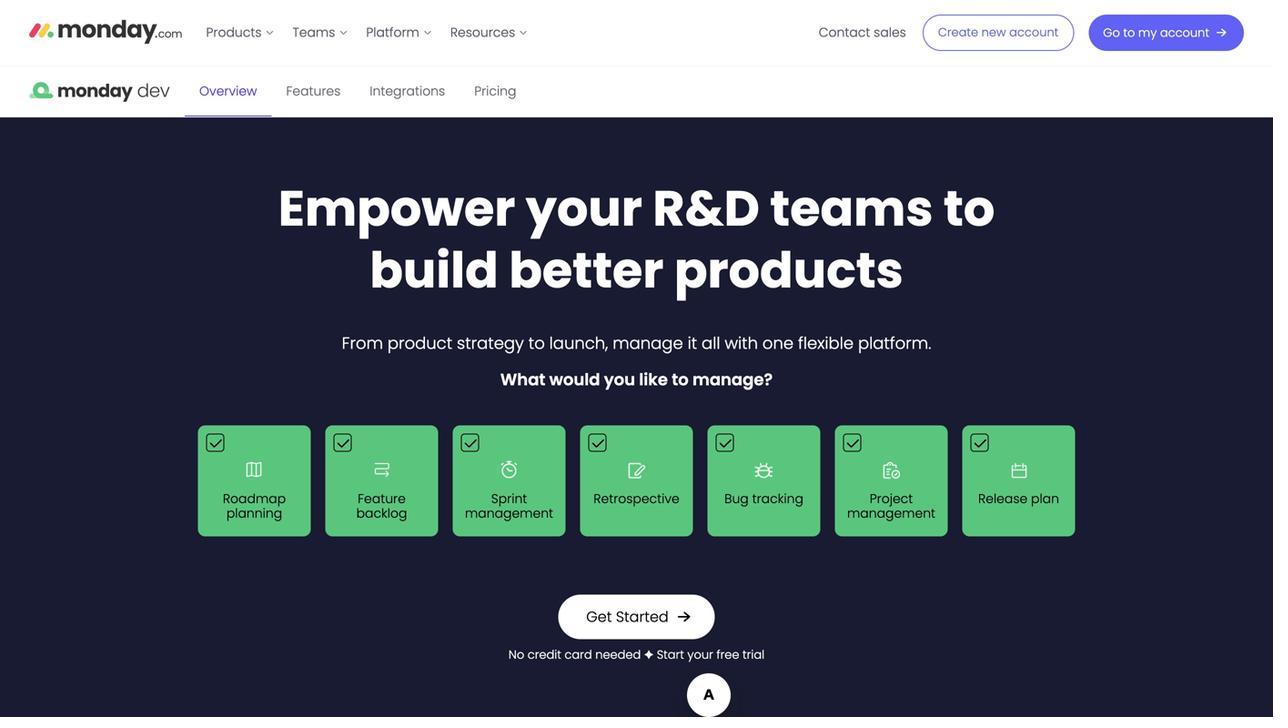 Task type: vqa. For each thing, say whether or not it's contained in the screenshot.
the switcher icon hp
no



Task type: locate. For each thing, give the bounding box(es) containing it.
project management
[[848, 490, 936, 523]]

no credit card needed ✦ start your free trial
[[509, 647, 765, 663]]

roadmap planning
[[223, 490, 286, 523]]

0 horizontal spatial management
[[465, 505, 554, 523]]

0 horizontal spatial your
[[526, 174, 643, 243]]

overview
[[199, 82, 257, 100]]

roadmap
[[223, 490, 286, 508]]

management down sprint w image
[[465, 505, 554, 523]]

main element
[[197, 0, 1245, 66]]

1 horizontal spatial account
[[1161, 25, 1210, 41]]

1 horizontal spatial management
[[848, 505, 936, 523]]

resources
[[451, 24, 516, 41]]

all
[[702, 332, 721, 355]]

your inside "empower your r&d teams to build better products"
[[526, 174, 643, 243]]

list
[[197, 0, 537, 66]]

r&d
[[653, 174, 760, 243]]

management for project
[[848, 505, 936, 523]]

features link
[[272, 66, 355, 117]]

tracking
[[753, 490, 804, 508]]

management inside checkbox
[[465, 505, 554, 523]]

2 management from the left
[[848, 505, 936, 523]]

like
[[639, 368, 668, 391]]

manage
[[613, 332, 683, 355]]

1 vertical spatial your
[[688, 647, 714, 663]]

your
[[526, 174, 643, 243], [688, 647, 714, 663]]

account inside button
[[1161, 25, 1210, 41]]

Feature backlog checkbox
[[326, 426, 438, 537]]

started
[[616, 607, 669, 627]]

management for sprint
[[465, 505, 554, 523]]

planning
[[227, 505, 282, 523]]

sprint
[[491, 490, 527, 508]]

group
[[191, 418, 1083, 544]]

1 management from the left
[[465, 505, 554, 523]]

empower
[[278, 174, 516, 243]]

teams
[[293, 24, 335, 41]]

create
[[939, 24, 979, 41]]

overview link
[[185, 66, 272, 117]]

you
[[604, 368, 636, 391]]

account right "new"
[[1010, 24, 1059, 41]]

contact
[[819, 24, 871, 41]]

0 vertical spatial your
[[526, 174, 643, 243]]

roadmap w 1 image
[[236, 452, 273, 488]]

pricing link
[[460, 66, 531, 117]]

get
[[587, 607, 612, 627]]

platform link
[[357, 18, 441, 47]]

account right my
[[1161, 25, 1210, 41]]

no
[[509, 647, 525, 663]]

hero option 2 image
[[0, 716, 1274, 717]]

0 horizontal spatial account
[[1010, 24, 1059, 41]]

✦
[[644, 647, 654, 663]]

teams
[[771, 174, 934, 243]]

to
[[1124, 25, 1136, 41], [944, 174, 995, 243], [529, 332, 545, 355], [672, 368, 689, 391]]

feature backlog
[[357, 490, 407, 523]]

management
[[465, 505, 554, 523], [848, 505, 936, 523]]

sales
[[874, 24, 907, 41]]

Roadmap planning checkbox
[[198, 426, 311, 537]]

Sprint management checkbox
[[453, 426, 566, 537]]

empower your r&d teams to build better products
[[278, 174, 995, 305]]

product
[[388, 332, 453, 355]]

get started button
[[558, 595, 715, 640]]

new
[[982, 24, 1007, 41]]

management inside option
[[848, 505, 936, 523]]

trial
[[743, 647, 765, 663]]

integrations link
[[355, 66, 460, 117]]

strategy
[[457, 332, 524, 355]]

plan
[[1032, 490, 1060, 508]]

create new account
[[939, 24, 1059, 41]]

to inside button
[[1124, 25, 1136, 41]]

one
[[763, 332, 794, 355]]

contact sales
[[819, 24, 907, 41]]

products
[[206, 24, 262, 41]]

retrospective
[[594, 490, 680, 508]]

account
[[1010, 24, 1059, 41], [1161, 25, 1210, 41]]

get started
[[587, 607, 669, 627]]

account inside button
[[1010, 24, 1059, 41]]

retro w image
[[619, 452, 655, 488]]

products link
[[197, 18, 284, 47]]

projects w image
[[874, 452, 910, 488]]

management down projects w icon
[[848, 505, 936, 523]]

features
[[286, 82, 341, 100]]

go to my account
[[1104, 25, 1210, 41]]

bug w image
[[746, 452, 783, 488]]

card
[[565, 647, 592, 663]]



Task type: describe. For each thing, give the bounding box(es) containing it.
what would you like to manage?
[[501, 368, 773, 391]]

backlog
[[357, 505, 407, 523]]

from product strategy to launch, manage it all with one flexible platform.
[[342, 332, 932, 355]]

integrations
[[370, 82, 445, 100]]

platform.
[[859, 332, 932, 355]]

start
[[657, 647, 685, 663]]

go
[[1104, 25, 1121, 41]]

with
[[725, 332, 758, 355]]

release
[[979, 490, 1028, 508]]

would
[[550, 368, 600, 391]]

from
[[342, 332, 383, 355]]

to inside "empower your r&d teams to build better products"
[[944, 174, 995, 243]]

group containing roadmap planning
[[191, 418, 1083, 544]]

backlog w image
[[364, 452, 400, 488]]

release plan
[[979, 490, 1060, 508]]

Retrospective checkbox
[[580, 426, 693, 537]]

monday.com logo image
[[29, 12, 183, 50]]

sprint w image
[[491, 452, 528, 488]]

build
[[370, 236, 499, 305]]

teams link
[[284, 18, 357, 47]]

free
[[717, 647, 740, 663]]

list containing products
[[197, 0, 537, 66]]

credit
[[528, 647, 562, 663]]

resources link
[[441, 18, 537, 47]]

Project management checkbox
[[835, 426, 948, 537]]

flexible
[[798, 332, 854, 355]]

manage?
[[693, 368, 773, 391]]

monday.com dev image
[[29, 66, 170, 117]]

products
[[675, 236, 904, 305]]

feature
[[358, 490, 406, 508]]

1 horizontal spatial your
[[688, 647, 714, 663]]

project
[[870, 490, 913, 508]]

it
[[688, 332, 698, 355]]

pricing
[[475, 82, 517, 100]]

platform
[[366, 24, 420, 41]]

bug tracking
[[725, 490, 804, 508]]

go to my account button
[[1089, 15, 1245, 51]]

bug
[[725, 490, 749, 508]]

contact sales button
[[810, 18, 916, 47]]

launch,
[[550, 332, 608, 355]]

what
[[501, 368, 546, 391]]

create new account button
[[923, 15, 1075, 51]]

Bug tracking checkbox
[[708, 426, 821, 537]]

release w image
[[1001, 452, 1038, 488]]

better
[[509, 236, 664, 305]]

my
[[1139, 25, 1158, 41]]

needed
[[596, 647, 641, 663]]

sprint management
[[465, 490, 554, 523]]

Release plan checkbox
[[963, 426, 1076, 537]]



